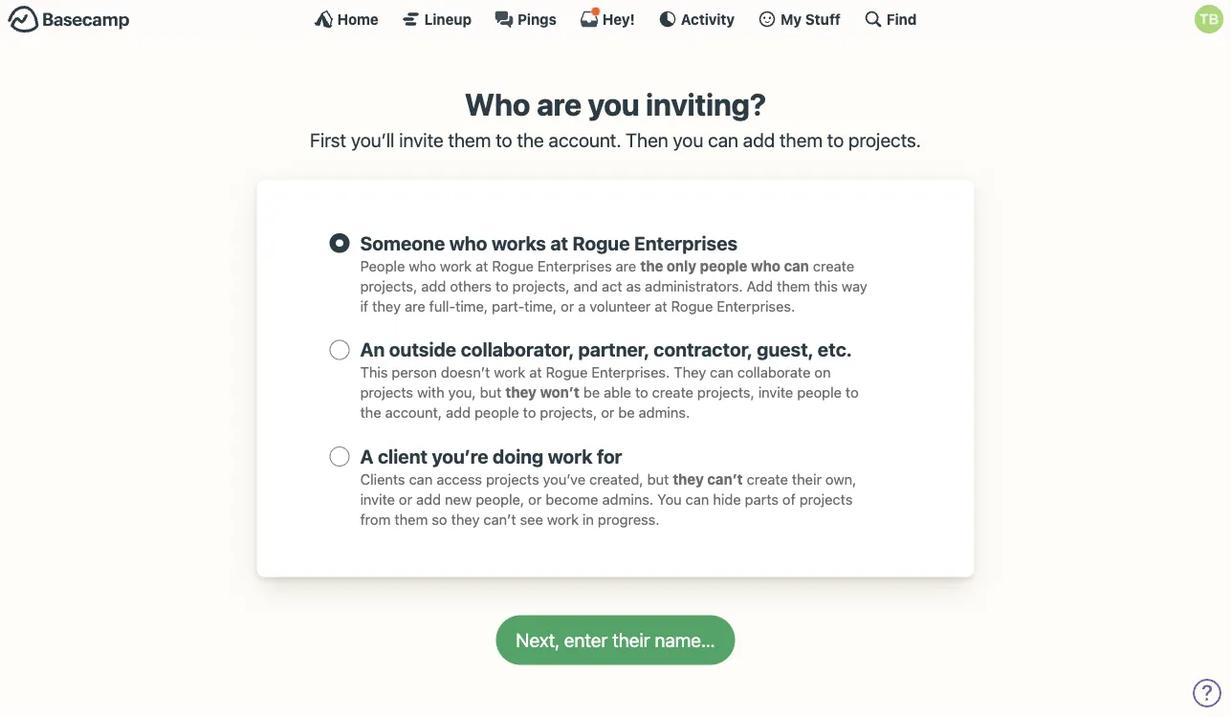 Task type: locate. For each thing, give the bounding box(es) containing it.
1 horizontal spatial invite
[[399, 129, 444, 151]]

projects inside the this person doesn't work at rogue enterprises. they can collaborate on projects with you, but
[[360, 384, 413, 401]]

the down this on the left of the page
[[360, 404, 381, 421]]

1 vertical spatial you
[[673, 129, 704, 151]]

admins. down 'they'
[[639, 404, 690, 421]]

to
[[496, 129, 512, 151], [827, 129, 844, 151], [496, 277, 509, 294], [635, 384, 648, 401], [846, 384, 859, 401], [523, 404, 536, 421]]

way
[[842, 277, 867, 294]]

a client you're doing work for
[[360, 445, 622, 468]]

clients
[[360, 471, 405, 488]]

0 vertical spatial are
[[537, 86, 582, 122]]

invite up the "from"
[[360, 491, 395, 508]]

their
[[792, 471, 822, 488], [612, 629, 650, 652]]

1 horizontal spatial projects
[[486, 471, 539, 488]]

in
[[583, 511, 594, 528]]

account,
[[385, 404, 442, 421]]

add inside the create projects, add others to projects, and act as administrators. add them this way if they are full-time, part-time, or a volunteer at rogue enterprises.
[[421, 277, 446, 294]]

add
[[743, 129, 775, 151], [421, 277, 446, 294], [446, 404, 471, 421], [416, 491, 441, 508]]

1 horizontal spatial the
[[517, 129, 544, 151]]

2 vertical spatial invite
[[360, 491, 395, 508]]

invite inside be able to create projects, invite people to the account, add people to projects, or be admins.
[[758, 384, 793, 401]]

1 vertical spatial the
[[640, 257, 663, 274]]

doesn't
[[441, 364, 490, 381]]

who up add
[[751, 257, 781, 274]]

add inside be able to create projects, invite people to the account, add people to projects, or be admins.
[[446, 404, 471, 421]]

add
[[747, 277, 773, 294]]

their up of
[[792, 471, 822, 488]]

1 vertical spatial create
[[652, 384, 694, 401]]

enterprises. inside the this person doesn't work at rogue enterprises. they can collaborate on projects with you, but
[[592, 364, 670, 381]]

projects,
[[360, 277, 417, 294], [513, 277, 570, 294], [697, 384, 755, 401], [540, 404, 597, 421]]

access
[[437, 471, 482, 488]]

time,
[[455, 297, 488, 314], [524, 297, 557, 314]]

2 horizontal spatial create
[[813, 257, 854, 274]]

enterprises. up able
[[592, 364, 670, 381]]

they left won't
[[506, 384, 537, 401]]

people down on
[[797, 384, 842, 401]]

you'll
[[351, 129, 395, 151]]

0 horizontal spatial their
[[612, 629, 650, 652]]

a
[[360, 445, 374, 468]]

or left a
[[561, 297, 574, 314]]

2 horizontal spatial projects
[[800, 491, 853, 508]]

0 horizontal spatial but
[[480, 384, 502, 401]]

can down inviting?
[[708, 129, 739, 151]]

you up account.
[[588, 86, 640, 122]]

someone who works at rogue enterprises
[[360, 231, 738, 254]]

time, left a
[[524, 297, 557, 314]]

add down you,
[[446, 404, 471, 421]]

0 vertical spatial can't
[[707, 471, 743, 488]]

them
[[448, 129, 491, 151], [780, 129, 823, 151], [777, 277, 810, 294], [395, 511, 428, 528]]

1 vertical spatial are
[[616, 257, 637, 274]]

create inside the create projects, add others to projects, and act as administrators. add them this way if they are full-time, part-time, or a volunteer at rogue enterprises.
[[813, 257, 854, 274]]

at up they won't
[[529, 364, 542, 381]]

0 horizontal spatial can't
[[484, 511, 516, 528]]

1 vertical spatial projects
[[486, 471, 539, 488]]

projects
[[360, 384, 413, 401], [486, 471, 539, 488], [800, 491, 853, 508]]

who are you inviting? first you'll invite them to the account. then you can add them to projects.
[[310, 86, 921, 151]]

0 vertical spatial people
[[700, 257, 748, 274]]

invite
[[399, 129, 444, 151], [758, 384, 793, 401], [360, 491, 395, 508]]

rogue up won't
[[546, 364, 588, 381]]

0 vertical spatial their
[[792, 471, 822, 488]]

2 vertical spatial are
[[405, 297, 425, 314]]

0 horizontal spatial create
[[652, 384, 694, 401]]

0 horizontal spatial enterprises.
[[592, 364, 670, 381]]

2 vertical spatial the
[[360, 404, 381, 421]]

they
[[372, 297, 401, 314], [506, 384, 537, 401], [673, 471, 704, 488], [451, 511, 480, 528]]

the up as at the top right of page
[[640, 257, 663, 274]]

0 vertical spatial create
[[813, 257, 854, 274]]

volunteer
[[590, 297, 651, 314]]

rogue down "administrators."
[[671, 297, 713, 314]]

0 horizontal spatial time,
[[455, 297, 488, 314]]

1 vertical spatial invite
[[758, 384, 793, 401]]

can right the you
[[686, 491, 709, 508]]

0 vertical spatial you
[[588, 86, 640, 122]]

0 horizontal spatial people
[[475, 404, 519, 421]]

1 horizontal spatial create
[[747, 471, 788, 488]]

0 vertical spatial but
[[480, 384, 502, 401]]

invite right you'll
[[399, 129, 444, 151]]

add up so
[[416, 491, 441, 508]]

invite inside the who are you inviting? first you'll invite them to the account. then you can add them to projects.
[[399, 129, 444, 151]]

progress.
[[598, 511, 660, 528]]

and
[[574, 277, 598, 294]]

rogue inside the create projects, add others to projects, and act as administrators. add them this way if they are full-time, part-time, or a volunteer at rogue enterprises.
[[671, 297, 713, 314]]

the inside the who are you inviting? first you'll invite them to the account. then you can add them to projects.
[[517, 129, 544, 151]]

work down "become"
[[547, 511, 579, 528]]

are
[[537, 86, 582, 122], [616, 257, 637, 274], [405, 297, 425, 314]]

create up this
[[813, 257, 854, 274]]

can down client
[[409, 471, 433, 488]]

but right you,
[[480, 384, 502, 401]]

be left able
[[583, 384, 600, 401]]

create up parts
[[747, 471, 788, 488]]

time, down others
[[455, 297, 488, 314]]

you down inviting?
[[673, 129, 704, 151]]

2 vertical spatial create
[[747, 471, 788, 488]]

people down you,
[[475, 404, 519, 421]]

work down collaborator,
[[494, 364, 526, 381]]

hey! button
[[580, 7, 635, 29]]

projects, down won't
[[540, 404, 597, 421]]

can't down people,
[[484, 511, 516, 528]]

my
[[781, 11, 802, 27]]

2 horizontal spatial people
[[797, 384, 842, 401]]

can't up hide
[[707, 471, 743, 488]]

0 horizontal spatial enterprises
[[538, 257, 612, 274]]

0 horizontal spatial invite
[[360, 491, 395, 508]]

to up the part-
[[496, 277, 509, 294]]

are up account.
[[537, 86, 582, 122]]

who up others
[[449, 231, 487, 254]]

they inside the create projects, add others to projects, and act as administrators. add them this way if they are full-time, part-time, or a volunteer at rogue enterprises.
[[372, 297, 401, 314]]

invite inside create their own, invite or add new people, or become admins. you can hide parts of projects from them so they can't see work in progress.
[[360, 491, 395, 508]]

as
[[626, 277, 641, 294]]

partner,
[[578, 338, 650, 361]]

0 horizontal spatial projects
[[360, 384, 413, 401]]

1 horizontal spatial who
[[449, 231, 487, 254]]

to down etc.
[[846, 384, 859, 401]]

at up people who work at rogue enterprises are the only people who can
[[550, 231, 568, 254]]

them left so
[[395, 511, 428, 528]]

they right 'if'
[[372, 297, 401, 314]]

create for a client you're doing work for
[[747, 471, 788, 488]]

the
[[517, 129, 544, 151], [640, 257, 663, 274], [360, 404, 381, 421]]

1 vertical spatial be
[[618, 404, 635, 421]]

admins.
[[639, 404, 690, 421], [602, 491, 654, 508]]

1 horizontal spatial but
[[647, 471, 669, 488]]

0 vertical spatial enterprises
[[634, 231, 738, 254]]

1 horizontal spatial are
[[537, 86, 582, 122]]

at inside the this person doesn't work at rogue enterprises. they can collaborate on projects with you, but
[[529, 364, 542, 381]]

enterprises. inside the create projects, add others to projects, and act as administrators. add them this way if they are full-time, part-time, or a volunteer at rogue enterprises.
[[717, 297, 795, 314]]

next, enter their name…
[[516, 629, 715, 652]]

at down "administrators."
[[655, 297, 667, 314]]

but up the you
[[647, 471, 669, 488]]

they down new
[[451, 511, 480, 528]]

to down they won't
[[523, 404, 536, 421]]

0 vertical spatial invite
[[399, 129, 444, 151]]

projects down this on the left of the page
[[360, 384, 413, 401]]

this person doesn't work at rogue enterprises. they can collaborate on projects with you, but
[[360, 364, 831, 401]]

can down contractor,
[[710, 364, 734, 381]]

their inside create their own, invite or add new people, or become admins. you can hide parts of projects from them so they can't see work in progress.
[[792, 471, 822, 488]]

be
[[583, 384, 600, 401], [618, 404, 635, 421]]

hide
[[713, 491, 741, 508]]

0 horizontal spatial you
[[588, 86, 640, 122]]

parts
[[745, 491, 779, 508]]

collaborator,
[[461, 338, 574, 361]]

won't
[[540, 384, 580, 401]]

them left this
[[777, 277, 810, 294]]

enterprises.
[[717, 297, 795, 314], [592, 364, 670, 381]]

invite down collaborate
[[758, 384, 793, 401]]

rogue
[[573, 231, 630, 254], [492, 257, 534, 274], [671, 297, 713, 314], [546, 364, 588, 381]]

projects down own,
[[800, 491, 853, 508]]

their right enter
[[612, 629, 650, 652]]

0 vertical spatial enterprises.
[[717, 297, 795, 314]]

enterprises up 'only'
[[634, 231, 738, 254]]

collaborate
[[738, 364, 811, 381]]

enterprises up and
[[538, 257, 612, 274]]

1 vertical spatial enterprises.
[[592, 364, 670, 381]]

0 horizontal spatial the
[[360, 404, 381, 421]]

doing
[[493, 445, 544, 468]]

1 horizontal spatial you
[[673, 129, 704, 151]]

1 horizontal spatial enterprises.
[[717, 297, 795, 314]]

add up full-
[[421, 277, 446, 294]]

0 horizontal spatial who
[[409, 257, 436, 274]]

0 horizontal spatial are
[[405, 297, 425, 314]]

who down someone
[[409, 257, 436, 274]]

people up "administrators."
[[700, 257, 748, 274]]

this
[[360, 364, 388, 381]]

admins. inside be able to create projects, invite people to the account, add people to projects, or be admins.
[[639, 404, 690, 421]]

who for work
[[409, 257, 436, 274]]

0 vertical spatial be
[[583, 384, 600, 401]]

at
[[550, 231, 568, 254], [476, 257, 488, 274], [655, 297, 667, 314], [529, 364, 542, 381]]

1 horizontal spatial time,
[[524, 297, 557, 314]]

they inside create their own, invite or add new people, or become admins. you can hide parts of projects from them so they can't see work in progress.
[[451, 511, 480, 528]]

the down "who"
[[517, 129, 544, 151]]

0 vertical spatial admins.
[[639, 404, 690, 421]]

them down "who"
[[448, 129, 491, 151]]

1 vertical spatial admins.
[[602, 491, 654, 508]]

activity link
[[658, 10, 735, 29]]

them inside create their own, invite or add new people, or become admins. you can hide parts of projects from them so they can't see work in progress.
[[395, 511, 428, 528]]

be down able
[[618, 404, 635, 421]]

or
[[561, 297, 574, 314], [601, 404, 615, 421], [399, 491, 412, 508], [528, 491, 542, 508]]

you're
[[432, 445, 489, 468]]

1 vertical spatial people
[[797, 384, 842, 401]]

or down able
[[601, 404, 615, 421]]

an
[[360, 338, 385, 361]]

enterprises. down add
[[717, 297, 795, 314]]

people
[[700, 257, 748, 274], [797, 384, 842, 401], [475, 404, 519, 421]]

are inside the create projects, add others to projects, and act as administrators. add them this way if they are full-time, part-time, or a volunteer at rogue enterprises.
[[405, 297, 425, 314]]

are up as at the top right of page
[[616, 257, 637, 274]]

1 horizontal spatial be
[[618, 404, 635, 421]]

they won't
[[506, 384, 580, 401]]

with
[[417, 384, 445, 401]]

0 vertical spatial projects
[[360, 384, 413, 401]]

can
[[708, 129, 739, 151], [784, 257, 809, 274], [710, 364, 734, 381], [409, 471, 433, 488], [686, 491, 709, 508]]

2 horizontal spatial invite
[[758, 384, 793, 401]]

1 horizontal spatial their
[[792, 471, 822, 488]]

are left full-
[[405, 297, 425, 314]]

only
[[667, 257, 697, 274]]

then
[[626, 129, 669, 151]]

outside
[[389, 338, 457, 361]]

1 horizontal spatial enterprises
[[634, 231, 738, 254]]

pings button
[[495, 10, 557, 29]]

create down 'they'
[[652, 384, 694, 401]]

add down inviting?
[[743, 129, 775, 151]]

2 vertical spatial projects
[[800, 491, 853, 508]]

tim burton image
[[1195, 5, 1224, 33]]

from
[[360, 511, 391, 528]]

create inside create their own, invite or add new people, or become admins. you can hide parts of projects from them so they can't see work in progress.
[[747, 471, 788, 488]]

who
[[449, 231, 487, 254], [409, 257, 436, 274], [751, 257, 781, 274]]

work
[[440, 257, 472, 274], [494, 364, 526, 381], [548, 445, 593, 468], [547, 511, 579, 528]]

admins. up progress.
[[602, 491, 654, 508]]

0 vertical spatial the
[[517, 129, 544, 151]]

so
[[432, 511, 447, 528]]

you
[[588, 86, 640, 122], [673, 129, 704, 151]]

projects, down 'they'
[[697, 384, 755, 401]]

1 vertical spatial can't
[[484, 511, 516, 528]]

rogue up people who work at rogue enterprises are the only people who can
[[573, 231, 630, 254]]

1 vertical spatial enterprises
[[538, 257, 612, 274]]

projects down doing
[[486, 471, 539, 488]]

next,
[[516, 629, 560, 652]]

can inside the this person doesn't work at rogue enterprises. they can collaborate on projects with you, but
[[710, 364, 734, 381]]

2 horizontal spatial the
[[640, 257, 663, 274]]



Task type: vqa. For each thing, say whether or not it's contained in the screenshot.
Focusing POPUP BUTTON
no



Task type: describe. For each thing, give the bounding box(es) containing it.
someone
[[360, 231, 445, 254]]

work inside the this person doesn't work at rogue enterprises. they can collaborate on projects with you, but
[[494, 364, 526, 381]]

you've
[[543, 471, 586, 488]]

a
[[578, 297, 586, 314]]

them inside the create projects, add others to projects, and act as administrators. add them this way if they are full-time, part-time, or a volunteer at rogue enterprises.
[[777, 277, 810, 294]]

see
[[520, 511, 543, 528]]

2 horizontal spatial are
[[616, 257, 637, 274]]

but inside the this person doesn't work at rogue enterprises. they can collaborate on projects with you, but
[[480, 384, 502, 401]]

be able to create projects, invite people to the account, add people to projects, or be admins.
[[360, 384, 859, 421]]

rogue inside the this person doesn't work at rogue enterprises. they can collaborate on projects with you, but
[[546, 364, 588, 381]]

1 horizontal spatial can't
[[707, 471, 743, 488]]

act
[[602, 277, 622, 294]]

admins. inside create their own, invite or add new people, or become admins. you can hide parts of projects from them so they can't see work in progress.
[[602, 491, 654, 508]]

created,
[[589, 471, 643, 488]]

2 horizontal spatial who
[[751, 257, 781, 274]]

or down the clients
[[399, 491, 412, 508]]

my stuff button
[[758, 10, 841, 29]]

to left projects.
[[827, 129, 844, 151]]

own,
[[826, 471, 857, 488]]

lineup
[[425, 11, 472, 27]]

client
[[378, 445, 428, 468]]

at up others
[[476, 257, 488, 274]]

inviting?
[[646, 86, 766, 122]]

work up you've
[[548, 445, 593, 468]]

can't inside create their own, invite or add new people, or become admins. you can hide parts of projects from them so they can't see work in progress.
[[484, 511, 516, 528]]

name…
[[655, 629, 715, 652]]

if
[[360, 297, 369, 314]]

2 vertical spatial people
[[475, 404, 519, 421]]

people
[[360, 257, 405, 274]]

home
[[337, 11, 379, 27]]

guest,
[[757, 338, 814, 361]]

to right able
[[635, 384, 648, 401]]

this
[[814, 277, 838, 294]]

who
[[465, 86, 530, 122]]

at inside the create projects, add others to projects, and act as administrators. add them this way if they are full-time, part-time, or a volunteer at rogue enterprises.
[[655, 297, 667, 314]]

contractor,
[[654, 338, 753, 361]]

activity
[[681, 11, 735, 27]]

1 vertical spatial their
[[612, 629, 650, 652]]

to down "who"
[[496, 129, 512, 151]]

1 time, from the left
[[455, 297, 488, 314]]

0 horizontal spatial be
[[583, 384, 600, 401]]

able
[[604, 384, 631, 401]]

2 time, from the left
[[524, 297, 557, 314]]

they up the you
[[673, 471, 704, 488]]

hey!
[[603, 11, 635, 27]]

main element
[[0, 0, 1231, 37]]

create inside be able to create projects, invite people to the account, add people to projects, or be admins.
[[652, 384, 694, 401]]

my stuff
[[781, 11, 841, 27]]

on
[[815, 364, 831, 381]]

rogue down 'works'
[[492, 257, 534, 274]]

or up the see
[[528, 491, 542, 508]]

people who work at rogue enterprises are the only people who can
[[360, 257, 809, 274]]

first
[[310, 129, 346, 151]]

or inside be able to create projects, invite people to the account, add people to projects, or be admins.
[[601, 404, 615, 421]]

person
[[392, 364, 437, 381]]

them left projects.
[[780, 129, 823, 151]]

you,
[[448, 384, 476, 401]]

administrators.
[[645, 277, 743, 294]]

1 horizontal spatial people
[[700, 257, 748, 274]]

stuff
[[805, 11, 841, 27]]

people,
[[476, 491, 524, 508]]

they
[[674, 364, 706, 381]]

find button
[[864, 10, 917, 29]]

projects, up the part-
[[513, 277, 570, 294]]

can up guest,
[[784, 257, 809, 274]]

others
[[450, 277, 492, 294]]

lineup link
[[402, 10, 472, 29]]

new
[[445, 491, 472, 508]]

account.
[[549, 129, 621, 151]]

etc.
[[818, 338, 852, 361]]

part-
[[492, 297, 524, 314]]

are inside the who are you inviting? first you'll invite them to the account. then you can add them to projects.
[[537, 86, 582, 122]]

projects, down people
[[360, 277, 417, 294]]

clients can access projects you've created, but they can't
[[360, 471, 743, 488]]

enter
[[564, 629, 608, 652]]

or inside the create projects, add others to projects, and act as administrators. add them this way if they are full-time, part-time, or a volunteer at rogue enterprises.
[[561, 297, 574, 314]]

add inside the who are you inviting? first you'll invite them to the account. then you can add them to projects.
[[743, 129, 775, 151]]

you
[[657, 491, 682, 508]]

of
[[783, 491, 796, 508]]

full-
[[429, 297, 455, 314]]

for
[[597, 445, 622, 468]]

who for works
[[449, 231, 487, 254]]

work up others
[[440, 257, 472, 274]]

1 vertical spatial but
[[647, 471, 669, 488]]

projects.
[[849, 129, 921, 151]]

enterprises for works
[[634, 231, 738, 254]]

an outside collaborator, partner, contractor, guest, etc.
[[360, 338, 852, 361]]

next, enter their name… link
[[496, 616, 735, 666]]

can inside create their own, invite or add new people, or become admins. you can hide parts of projects from them so they can't see work in progress.
[[686, 491, 709, 508]]

the inside be able to create projects, invite people to the account, add people to projects, or be admins.
[[360, 404, 381, 421]]

create for someone who works at rogue enterprises
[[813, 257, 854, 274]]

enterprises for work
[[538, 257, 612, 274]]

add inside create their own, invite or add new people, or become admins. you can hide parts of projects from them so they can't see work in progress.
[[416, 491, 441, 508]]

projects inside create their own, invite or add new people, or become admins. you can hide parts of projects from them so they can't see work in progress.
[[800, 491, 853, 508]]

home link
[[314, 10, 379, 29]]

create projects, add others to projects, and act as administrators. add them this way if they are full-time, part-time, or a volunteer at rogue enterprises.
[[360, 257, 867, 314]]

work inside create their own, invite or add new people, or become admins. you can hide parts of projects from them so they can't see work in progress.
[[547, 511, 579, 528]]

works
[[492, 231, 546, 254]]

to inside the create projects, add others to projects, and act as administrators. add them this way if they are full-time, part-time, or a volunteer at rogue enterprises.
[[496, 277, 509, 294]]

find
[[887, 11, 917, 27]]

pings
[[518, 11, 557, 27]]

switch accounts image
[[8, 5, 130, 34]]

can inside the who are you inviting? first you'll invite them to the account. then you can add them to projects.
[[708, 129, 739, 151]]

create their own, invite or add new people, or become admins. you can hide parts of projects from them so they can't see work in progress.
[[360, 471, 857, 528]]

become
[[546, 491, 598, 508]]



